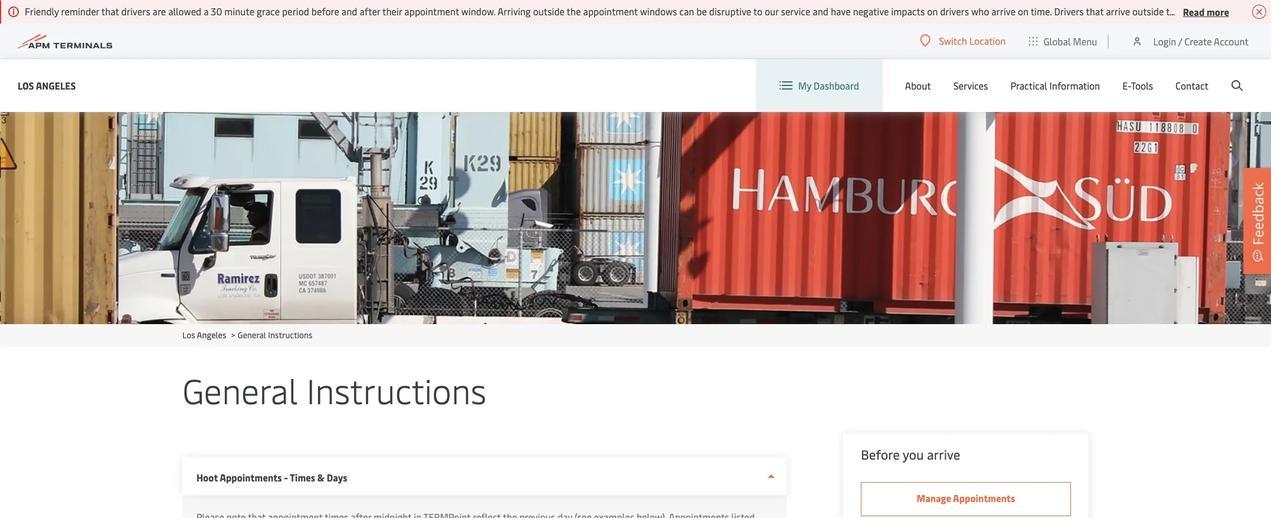 Task type: describe. For each thing, give the bounding box(es) containing it.
appointments for hoot
[[220, 472, 282, 485]]

the
[[567, 5, 581, 18]]

times
[[290, 472, 315, 485]]

arriving
[[498, 5, 531, 18]]

friendly
[[25, 5, 59, 18]]

about button
[[906, 59, 931, 112]]

switch location
[[939, 34, 1006, 47]]

dashboard
[[814, 79, 859, 92]]

e-tools
[[1123, 79, 1154, 92]]

0 horizontal spatial arrive
[[927, 446, 961, 464]]

/
[[1179, 35, 1183, 48]]

1 appointment from the left
[[405, 5, 459, 18]]

hoot appointments - times & days button
[[182, 458, 787, 496]]

menu
[[1074, 35, 1098, 48]]

have
[[831, 5, 851, 18]]

read
[[1184, 5, 1205, 18]]

be
[[697, 5, 707, 18]]

0 vertical spatial general
[[238, 330, 266, 341]]

grace
[[257, 5, 280, 18]]

3 appointment from the left
[[1189, 5, 1243, 18]]

manage appointments link
[[861, 483, 1072, 517]]

feedback
[[1249, 183, 1268, 245]]

2 horizontal spatial arrive
[[1106, 5, 1131, 18]]

before
[[312, 5, 339, 18]]

1 that from the left
[[101, 5, 119, 18]]

negative
[[853, 5, 889, 18]]

1 vertical spatial instructions
[[307, 367, 487, 414]]

&
[[317, 472, 325, 485]]

los angeles > general instructions
[[182, 330, 313, 341]]

global menu
[[1044, 35, 1098, 48]]

2 outside from the left
[[1133, 5, 1164, 18]]

manage
[[917, 492, 952, 505]]

our
[[765, 5, 779, 18]]

create
[[1185, 35, 1212, 48]]

services button
[[954, 59, 989, 112]]

information
[[1050, 79, 1101, 92]]

e-tools button
[[1123, 59, 1154, 112]]

login / create account
[[1154, 35, 1249, 48]]

2 that from the left
[[1086, 5, 1104, 18]]

days
[[327, 472, 348, 485]]

0 vertical spatial instructions
[[268, 330, 313, 341]]

los for los angeles
[[18, 79, 34, 92]]

driver information image
[[0, 112, 1272, 325]]

login
[[1154, 35, 1177, 48]]

1 vertical spatial general
[[182, 367, 298, 414]]

general instructions
[[182, 367, 487, 414]]

global
[[1044, 35, 1071, 48]]

2 appointment from the left
[[583, 5, 638, 18]]

e-
[[1123, 79, 1131, 92]]

drivers
[[1055, 5, 1084, 18]]

friendly reminder that drivers are allowed a 30 minute grace period before and after their appointment window. arriving outside the appointment windows can be disruptive to our service and have negative impacts on drivers who arrive on time. drivers that arrive outside their appointment window
[[25, 5, 1272, 18]]

switch
[[939, 34, 967, 47]]

to
[[754, 5, 763, 18]]

tools
[[1131, 79, 1154, 92]]

1 outside from the left
[[533, 5, 565, 18]]

hoot appointments - times & days
[[197, 472, 348, 485]]

0 vertical spatial los angeles link
[[18, 78, 76, 93]]

angeles for los angeles > general instructions
[[197, 330, 226, 341]]

read more button
[[1184, 4, 1230, 19]]

impacts
[[892, 5, 925, 18]]

minute
[[225, 5, 255, 18]]



Task type: locate. For each thing, give the bounding box(es) containing it.
after
[[360, 5, 380, 18]]

1 horizontal spatial los angeles link
[[182, 330, 226, 341]]

their right after
[[383, 5, 402, 18]]

services
[[954, 79, 989, 92]]

account
[[1214, 35, 1249, 48]]

and
[[342, 5, 357, 18], [813, 5, 829, 18]]

2 drivers from the left
[[941, 5, 970, 18]]

outside up login
[[1133, 5, 1164, 18]]

30
[[211, 5, 222, 18]]

los
[[18, 79, 34, 92], [182, 330, 195, 341]]

general down >
[[182, 367, 298, 414]]

1 horizontal spatial arrive
[[992, 5, 1016, 18]]

allowed
[[168, 5, 201, 18]]

location
[[970, 34, 1006, 47]]

1 horizontal spatial on
[[1018, 5, 1029, 18]]

1 vertical spatial los angeles link
[[182, 330, 226, 341]]

outside
[[533, 5, 565, 18], [1133, 5, 1164, 18]]

2 and from the left
[[813, 5, 829, 18]]

hoot
[[197, 472, 218, 485]]

you
[[903, 446, 924, 464]]

general right >
[[238, 330, 266, 341]]

more
[[1207, 5, 1230, 18]]

los for los angeles > general instructions
[[182, 330, 195, 341]]

1 horizontal spatial appointments
[[954, 492, 1016, 505]]

1 horizontal spatial los
[[182, 330, 195, 341]]

arrive right you
[[927, 446, 961, 464]]

appointment right the the
[[583, 5, 638, 18]]

1 drivers from the left
[[121, 5, 150, 18]]

1 horizontal spatial outside
[[1133, 5, 1164, 18]]

0 horizontal spatial and
[[342, 5, 357, 18]]

appointments for manage
[[954, 492, 1016, 505]]

1 vertical spatial angeles
[[197, 330, 226, 341]]

arrive right who
[[992, 5, 1016, 18]]

my
[[799, 79, 812, 92]]

0 vertical spatial angeles
[[36, 79, 76, 92]]

arrive right drivers
[[1106, 5, 1131, 18]]

practical information
[[1011, 79, 1101, 92]]

arrive
[[992, 5, 1016, 18], [1106, 5, 1131, 18], [927, 446, 961, 464]]

close alert image
[[1253, 5, 1267, 19]]

drivers
[[121, 5, 150, 18], [941, 5, 970, 18]]

service
[[781, 5, 811, 18]]

appointments
[[220, 472, 282, 485], [954, 492, 1016, 505]]

switch location button
[[921, 34, 1006, 47]]

on left time.
[[1018, 5, 1029, 18]]

appointment left window.
[[405, 5, 459, 18]]

los angeles
[[18, 79, 76, 92]]

0 vertical spatial los
[[18, 79, 34, 92]]

appointments left -
[[220, 472, 282, 485]]

and left have
[[813, 5, 829, 18]]

0 vertical spatial appointments
[[220, 472, 282, 485]]

1 horizontal spatial that
[[1086, 5, 1104, 18]]

appointments right manage
[[954, 492, 1016, 505]]

outside left the the
[[533, 5, 565, 18]]

window
[[1246, 5, 1272, 18]]

their up /
[[1167, 5, 1186, 18]]

my dashboard
[[799, 79, 859, 92]]

0 horizontal spatial drivers
[[121, 5, 150, 18]]

2 their from the left
[[1167, 5, 1186, 18]]

about
[[906, 79, 931, 92]]

0 horizontal spatial outside
[[533, 5, 565, 18]]

1 vertical spatial appointments
[[954, 492, 1016, 505]]

that
[[101, 5, 119, 18], [1086, 5, 1104, 18]]

0 horizontal spatial appointments
[[220, 472, 282, 485]]

before you arrive
[[861, 446, 961, 464]]

window.
[[462, 5, 496, 18]]

1 on from the left
[[928, 5, 938, 18]]

are
[[153, 5, 166, 18]]

time.
[[1031, 5, 1052, 18]]

contact button
[[1176, 59, 1209, 112]]

1 horizontal spatial appointment
[[583, 5, 638, 18]]

los angeles link
[[18, 78, 76, 93], [182, 330, 226, 341]]

2 horizontal spatial appointment
[[1189, 5, 1243, 18]]

2 on from the left
[[1018, 5, 1029, 18]]

1 their from the left
[[383, 5, 402, 18]]

0 horizontal spatial on
[[928, 5, 938, 18]]

reminder
[[61, 5, 99, 18]]

0 horizontal spatial that
[[101, 5, 119, 18]]

1 vertical spatial los
[[182, 330, 195, 341]]

practical
[[1011, 79, 1048, 92]]

read more
[[1184, 5, 1230, 18]]

1 horizontal spatial drivers
[[941, 5, 970, 18]]

1 horizontal spatial angeles
[[197, 330, 226, 341]]

appointment up login / create account
[[1189, 5, 1243, 18]]

global menu button
[[1018, 23, 1110, 59]]

0 horizontal spatial los angeles link
[[18, 78, 76, 93]]

their
[[383, 5, 402, 18], [1167, 5, 1186, 18]]

instructions
[[268, 330, 313, 341], [307, 367, 487, 414]]

contact
[[1176, 79, 1209, 92]]

a
[[204, 5, 209, 18]]

0 horizontal spatial los
[[18, 79, 34, 92]]

drivers left who
[[941, 5, 970, 18]]

drivers left are
[[121, 5, 150, 18]]

appointments inside dropdown button
[[220, 472, 282, 485]]

1 horizontal spatial and
[[813, 5, 829, 18]]

-
[[284, 472, 288, 485]]

windows
[[640, 5, 677, 18]]

login / create account link
[[1132, 24, 1249, 58]]

can
[[680, 5, 694, 18]]

that right "reminder"
[[101, 5, 119, 18]]

feedback button
[[1244, 168, 1272, 274]]

practical information button
[[1011, 59, 1101, 112]]

general
[[238, 330, 266, 341], [182, 367, 298, 414]]

1 horizontal spatial their
[[1167, 5, 1186, 18]]

manage appointments
[[917, 492, 1016, 505]]

that right drivers
[[1086, 5, 1104, 18]]

0 horizontal spatial angeles
[[36, 79, 76, 92]]

appointment
[[405, 5, 459, 18], [583, 5, 638, 18], [1189, 5, 1243, 18]]

>
[[231, 330, 235, 341]]

0 horizontal spatial appointment
[[405, 5, 459, 18]]

my dashboard button
[[780, 59, 859, 112]]

1 and from the left
[[342, 5, 357, 18]]

period
[[282, 5, 309, 18]]

on
[[928, 5, 938, 18], [1018, 5, 1029, 18]]

who
[[972, 5, 990, 18]]

angeles
[[36, 79, 76, 92], [197, 330, 226, 341]]

angeles for los angeles
[[36, 79, 76, 92]]

on right impacts
[[928, 5, 938, 18]]

and left after
[[342, 5, 357, 18]]

before
[[861, 446, 900, 464]]

disruptive
[[709, 5, 752, 18]]

0 horizontal spatial their
[[383, 5, 402, 18]]



Task type: vqa. For each thing, say whether or not it's contained in the screenshot.
17 in the left bottom of the page
no



